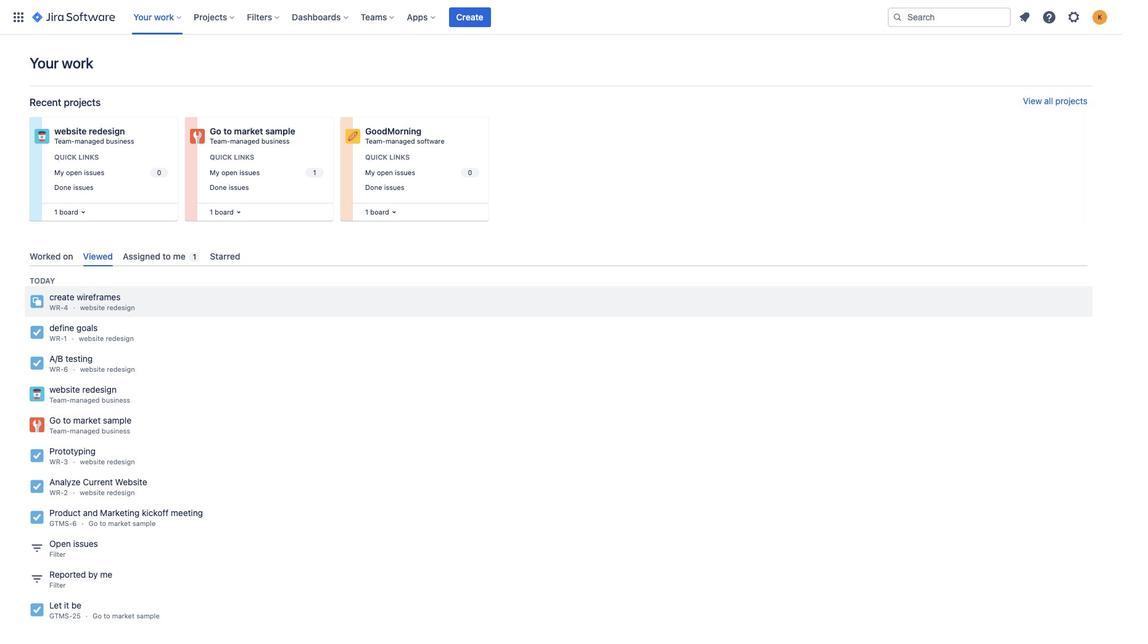 Task type: locate. For each thing, give the bounding box(es) containing it.
2 my open issues from the left
[[210, 168, 260, 176]]

1 1 board from the left
[[54, 208, 78, 216]]

0 horizontal spatial my
[[54, 168, 64, 176]]

today
[[30, 277, 55, 286]]

create wireframes wr-4 · website redesign
[[49, 292, 135, 312]]

me for reported by me filter
[[100, 570, 112, 580]]

wr- down a/b
[[49, 365, 64, 373]]

0 horizontal spatial quick links
[[54, 153, 99, 161]]

1 wr- from the top
[[49, 304, 64, 312]]

2 quick links from the left
[[210, 153, 254, 161]]

0 horizontal spatial open
[[66, 168, 82, 176]]

· down testing
[[73, 365, 75, 373]]

0 horizontal spatial projects
[[64, 97, 101, 108]]

1 filter from the top
[[49, 551, 66, 559]]

current
[[83, 477, 113, 488]]

wr- down prototyping
[[49, 458, 64, 466]]

sample
[[265, 126, 295, 136], [103, 415, 131, 426], [132, 520, 156, 528], [136, 612, 160, 620]]

board for managed
[[370, 208, 389, 216]]

0 horizontal spatial quick
[[54, 153, 77, 161]]

your inside popup button
[[133, 11, 152, 22]]

my open issues
[[54, 168, 104, 176], [210, 168, 260, 176], [365, 168, 415, 176]]

reported by me filter
[[49, 570, 112, 589]]

done for market
[[210, 183, 227, 191]]

to inside product and marketing kickoff meeting gtms-6 · go to market sample
[[100, 520, 106, 528]]

website down a/b
[[49, 385, 80, 395]]

1 done issues link from the left
[[52, 181, 170, 195]]

2 gtms- from the top
[[49, 612, 72, 620]]

done for managed
[[365, 183, 382, 191]]

goals
[[76, 323, 98, 333]]

0 vertical spatial filter
[[49, 551, 66, 559]]

2 horizontal spatial done
[[365, 183, 382, 191]]

my open issues link for managed
[[52, 166, 170, 180]]

recent
[[30, 97, 61, 108]]

analyze
[[49, 477, 81, 488]]

0 horizontal spatial 1 board button
[[52, 205, 88, 219]]

filter
[[49, 551, 66, 559], [49, 581, 66, 589]]

done issues
[[54, 183, 94, 191], [210, 183, 249, 191], [365, 183, 405, 191]]

managed inside "goodmorning team-managed software"
[[386, 137, 415, 145]]

website redesign team-managed business
[[54, 126, 134, 145], [49, 385, 130, 404]]

me
[[173, 251, 186, 262], [100, 570, 112, 580]]

me right by
[[100, 570, 112, 580]]

website down testing
[[80, 365, 105, 373]]

website
[[54, 126, 87, 136], [80, 304, 105, 312], [79, 335, 104, 343], [80, 365, 105, 373], [49, 385, 80, 395], [80, 458, 105, 466], [80, 489, 105, 497]]

website down wireframes
[[80, 304, 105, 312]]

wr- inside analyze current website wr-2 · website redesign
[[49, 489, 64, 497]]

website down current at the left bottom
[[80, 489, 105, 497]]

1 horizontal spatial me
[[173, 251, 186, 262]]

redesign
[[89, 126, 125, 136], [107, 304, 135, 312], [106, 335, 134, 343], [107, 365, 135, 373], [82, 385, 117, 395], [107, 458, 135, 466], [107, 489, 135, 497]]

my open issues for team-
[[54, 168, 104, 176]]

0 horizontal spatial done issues link
[[52, 181, 170, 195]]

1 horizontal spatial quick
[[210, 153, 232, 161]]

1 horizontal spatial done issues link
[[207, 181, 326, 195]]

4
[[64, 304, 68, 312]]

1 board button for market
[[207, 205, 244, 219]]

2 horizontal spatial open
[[377, 168, 393, 176]]

work left projects
[[154, 11, 174, 22]]

website inside prototyping wr-3 · website redesign
[[80, 458, 105, 466]]

team-
[[54, 137, 75, 145], [210, 137, 230, 145], [365, 137, 386, 145], [49, 396, 70, 404], [49, 427, 70, 435]]

3 board from the left
[[370, 208, 389, 216]]

0 vertical spatial gtms-
[[49, 520, 72, 528]]

1 horizontal spatial board image
[[234, 207, 244, 217]]

0 horizontal spatial your work
[[30, 54, 93, 72]]

redesign down define goals wr-1 · website redesign
[[107, 365, 135, 373]]

business
[[106, 137, 134, 145], [261, 137, 290, 145], [102, 396, 130, 404], [102, 427, 130, 435]]

3 my from the left
[[365, 168, 375, 176]]

1 left starred
[[193, 252, 196, 262]]

your work inside your work popup button
[[133, 11, 174, 22]]

board
[[59, 208, 78, 216], [215, 208, 234, 216], [370, 208, 389, 216]]

define
[[49, 323, 74, 333]]

0 horizontal spatial your
[[30, 54, 59, 72]]

1 horizontal spatial work
[[154, 11, 174, 22]]

1 horizontal spatial 1 board
[[210, 208, 234, 216]]

2 horizontal spatial links
[[389, 153, 410, 161]]

2 horizontal spatial done issues
[[365, 183, 405, 191]]

sample inside "let it be gtms-25 · go to market sample"
[[136, 612, 160, 620]]

links for managed
[[389, 153, 410, 161]]

1 horizontal spatial done issues
[[210, 183, 249, 191]]

1 horizontal spatial 1 board button
[[207, 205, 244, 219]]

1 board button for team-
[[52, 205, 88, 219]]

0 horizontal spatial board
[[59, 208, 78, 216]]

your work up "recent projects"
[[30, 54, 93, 72]]

done issues link for software
[[363, 181, 481, 195]]

your
[[133, 11, 152, 22], [30, 54, 59, 72]]

2 quick from the left
[[210, 153, 232, 161]]

redesign inside create wireframes wr-4 · website redesign
[[107, 304, 135, 312]]

3 1 board button from the left
[[363, 205, 399, 219]]

3 open from the left
[[377, 168, 393, 176]]

· right 3
[[73, 458, 75, 466]]

2 1 board button from the left
[[207, 205, 244, 219]]

6 down testing
[[64, 365, 68, 373]]

2 horizontal spatial my open issues
[[365, 168, 415, 176]]

0 horizontal spatial links
[[78, 153, 99, 161]]

1 up worked on
[[54, 208, 57, 216]]

· down and
[[82, 520, 84, 528]]

1 links from the left
[[78, 153, 99, 161]]

2 horizontal spatial board
[[370, 208, 389, 216]]

· inside create wireframes wr-4 · website redesign
[[73, 304, 75, 312]]

work up "recent projects"
[[62, 54, 93, 72]]

website down "recent projects"
[[54, 126, 87, 136]]

create
[[49, 292, 74, 302]]

to
[[224, 126, 232, 136], [163, 251, 171, 262], [63, 415, 71, 426], [100, 520, 106, 528], [104, 612, 110, 620]]

2 done issues link from the left
[[207, 181, 326, 195]]

1 horizontal spatial done
[[210, 183, 227, 191]]

2 done from the left
[[210, 183, 227, 191]]

wr- for a/b
[[49, 365, 64, 373]]

0 vertical spatial your work
[[133, 11, 174, 22]]

redesign down wireframes
[[107, 304, 135, 312]]

3 done issues from the left
[[365, 183, 405, 191]]

2 done issues from the left
[[210, 183, 249, 191]]

3 quick from the left
[[365, 153, 388, 161]]

2 filter from the top
[[49, 581, 66, 589]]

6 down the product
[[72, 520, 77, 528]]

1 vertical spatial 6
[[72, 520, 77, 528]]

0 horizontal spatial my open issues link
[[52, 166, 170, 180]]

1 my open issues from the left
[[54, 168, 104, 176]]

2 board image from the left
[[234, 207, 244, 217]]

projects button
[[190, 7, 240, 27]]

25
[[72, 612, 81, 620]]

2 open from the left
[[221, 168, 238, 176]]

2 horizontal spatial quick links
[[365, 153, 410, 161]]

redesign inside analyze current website wr-2 · website redesign
[[107, 489, 135, 497]]

board for market
[[215, 208, 234, 216]]

board image up starred
[[234, 207, 244, 217]]

1 up starred
[[210, 208, 213, 216]]

quick
[[54, 153, 77, 161], [210, 153, 232, 161], [365, 153, 388, 161]]

redesign inside define goals wr-1 · website redesign
[[106, 335, 134, 343]]

open
[[49, 539, 71, 549]]

links for market
[[234, 153, 254, 161]]

website redesign team-managed business down "recent projects"
[[54, 126, 134, 145]]

1 board
[[54, 208, 78, 216], [210, 208, 234, 216], [365, 208, 389, 216]]

projects right recent at the top left
[[64, 97, 101, 108]]

links for team-
[[78, 153, 99, 161]]

3 quick links from the left
[[365, 153, 410, 161]]

3 wr- from the top
[[49, 365, 64, 373]]

2 horizontal spatial 1 board
[[365, 208, 389, 216]]

quick for managed
[[365, 153, 388, 161]]

1 down define
[[64, 335, 67, 343]]

board for team-
[[59, 208, 78, 216]]

1 horizontal spatial your
[[133, 11, 152, 22]]

my open issues for managed
[[365, 168, 415, 176]]

gtms- inside "let it be gtms-25 · go to market sample"
[[49, 612, 72, 620]]

1 vertical spatial gtms-
[[49, 612, 72, 620]]

redesign down website
[[107, 489, 135, 497]]

market inside product and marketing kickoff meeting gtms-6 · go to market sample
[[108, 520, 131, 528]]

· down define
[[72, 335, 74, 343]]

2 horizontal spatial done issues link
[[363, 181, 481, 195]]

wr- down create
[[49, 304, 64, 312]]

board image up viewed
[[78, 207, 88, 217]]

teams button
[[357, 7, 400, 27]]

website up current at the left bottom
[[80, 458, 105, 466]]

apps button
[[403, 7, 440, 27]]

Search field
[[888, 7, 1011, 27]]

jira software image
[[32, 10, 115, 24], [32, 10, 115, 24]]

1 vertical spatial work
[[62, 54, 93, 72]]

0 horizontal spatial me
[[100, 570, 112, 580]]

banner
[[0, 0, 1122, 35]]

starred
[[210, 251, 240, 262]]

reported
[[49, 570, 86, 580]]

1 vertical spatial go to market sample team-managed business
[[49, 415, 131, 435]]

your work
[[133, 11, 174, 22], [30, 54, 93, 72]]

2 horizontal spatial my
[[365, 168, 375, 176]]

· right 2
[[73, 489, 75, 497]]

links
[[78, 153, 99, 161], [234, 153, 254, 161], [389, 153, 410, 161]]

gtms- down the product
[[49, 520, 72, 528]]

1 left board image
[[365, 208, 369, 216]]

2 horizontal spatial 1 board button
[[363, 205, 399, 219]]

1 horizontal spatial my open issues
[[210, 168, 260, 176]]

1 open from the left
[[66, 168, 82, 176]]

market
[[234, 126, 263, 136], [73, 415, 101, 426], [108, 520, 131, 528], [112, 612, 135, 620]]

1 horizontal spatial my
[[210, 168, 220, 176]]

5 wr- from the top
[[49, 489, 64, 497]]

redesign down "recent projects"
[[89, 126, 125, 136]]

3 links from the left
[[389, 153, 410, 161]]

1 my open issues link from the left
[[52, 166, 170, 180]]

testing
[[65, 354, 93, 364]]

tab list
[[25, 246, 1093, 267]]

1 quick links from the left
[[54, 153, 99, 161]]

2 my open issues link from the left
[[207, 166, 326, 180]]

website down goals
[[79, 335, 104, 343]]

issues inside open issues filter
[[73, 539, 98, 549]]

wr- inside create wireframes wr-4 · website redesign
[[49, 304, 64, 312]]

gtms- down let at bottom
[[49, 612, 72, 620]]

work
[[154, 11, 174, 22], [62, 54, 93, 72]]

0 vertical spatial work
[[154, 11, 174, 22]]

3 done issues link from the left
[[363, 181, 481, 195]]

quick links
[[54, 153, 99, 161], [210, 153, 254, 161], [365, 153, 410, 161]]

0 horizontal spatial 1 board
[[54, 208, 78, 216]]

website redesign team-managed business down a/b testing wr-6 · website redesign at the left bottom of page
[[49, 385, 130, 404]]

·
[[73, 304, 75, 312], [72, 335, 74, 343], [73, 365, 75, 373], [73, 458, 75, 466], [73, 489, 75, 497], [82, 520, 84, 528], [86, 612, 88, 620]]

your work left projects
[[133, 11, 174, 22]]

6 inside a/b testing wr-6 · website redesign
[[64, 365, 68, 373]]

website inside define goals wr-1 · website redesign
[[79, 335, 104, 343]]

1 vertical spatial filter
[[49, 581, 66, 589]]

2 horizontal spatial quick
[[365, 153, 388, 161]]

quick links for managed
[[365, 153, 410, 161]]

website inside a/b testing wr-6 · website redesign
[[80, 365, 105, 373]]

· inside define goals wr-1 · website redesign
[[72, 335, 74, 343]]

create
[[456, 11, 484, 22]]

1 horizontal spatial quick links
[[210, 153, 254, 161]]

me inside reported by me filter
[[100, 570, 112, 580]]

wr- down define
[[49, 335, 64, 343]]

wr- down analyze
[[49, 489, 64, 497]]

and
[[83, 508, 98, 518]]

board image
[[78, 207, 88, 217], [234, 207, 244, 217]]

quick for team-
[[54, 153, 77, 161]]

1 board for market
[[210, 208, 234, 216]]

wr-
[[49, 304, 64, 312], [49, 335, 64, 343], [49, 365, 64, 373], [49, 458, 64, 466], [49, 489, 64, 497]]

2 my from the left
[[210, 168, 220, 176]]

filter down the open
[[49, 551, 66, 559]]

3 1 board from the left
[[365, 208, 389, 216]]

· right 4
[[73, 304, 75, 312]]

0 horizontal spatial done
[[54, 183, 71, 191]]

to inside "let it be gtms-25 · go to market sample"
[[104, 612, 110, 620]]

· inside prototyping wr-3 · website redesign
[[73, 458, 75, 466]]

kickoff
[[142, 508, 169, 518]]

quick links for market
[[210, 153, 254, 161]]

0 horizontal spatial 6
[[64, 365, 68, 373]]

0 vertical spatial 6
[[64, 365, 68, 373]]

meeting
[[171, 508, 203, 518]]

issues
[[84, 168, 104, 176], [240, 168, 260, 176], [395, 168, 415, 176], [73, 183, 94, 191], [229, 183, 249, 191], [384, 183, 405, 191], [73, 539, 98, 549]]

3 done from the left
[[365, 183, 382, 191]]

my
[[54, 168, 64, 176], [210, 168, 220, 176], [365, 168, 375, 176]]

· right 25
[[86, 612, 88, 620]]

0 horizontal spatial done issues
[[54, 183, 94, 191]]

0 vertical spatial me
[[173, 251, 186, 262]]

filter down reported
[[49, 581, 66, 589]]

2 board from the left
[[215, 208, 234, 216]]

managed
[[75, 137, 104, 145], [230, 137, 260, 145], [386, 137, 415, 145], [70, 396, 100, 404], [70, 427, 100, 435]]

redesign up website
[[107, 458, 135, 466]]

my open issues for market
[[210, 168, 260, 176]]

2 wr- from the top
[[49, 335, 64, 343]]

0 horizontal spatial board image
[[78, 207, 88, 217]]

software
[[417, 137, 445, 145]]

0 vertical spatial your
[[133, 11, 152, 22]]

website
[[115, 477, 147, 488]]

1 1 board button from the left
[[52, 205, 88, 219]]

me right assigned on the top left
[[173, 251, 186, 262]]

prototyping
[[49, 446, 96, 457]]

1
[[54, 208, 57, 216], [210, 208, 213, 216], [365, 208, 369, 216], [193, 252, 196, 262], [64, 335, 67, 343]]

board image for market
[[234, 207, 244, 217]]

gtms-
[[49, 520, 72, 528], [49, 612, 72, 620]]

filters button
[[243, 7, 285, 27]]

2 horizontal spatial my open issues link
[[363, 166, 481, 180]]

3 my open issues from the left
[[365, 168, 415, 176]]

1 done issues from the left
[[54, 183, 94, 191]]

1 done from the left
[[54, 183, 71, 191]]

redesign up a/b testing wr-6 · website redesign at the left bottom of page
[[106, 335, 134, 343]]

2 links from the left
[[234, 153, 254, 161]]

1 board image from the left
[[78, 207, 88, 217]]

quick for market
[[210, 153, 232, 161]]

1 gtms- from the top
[[49, 520, 72, 528]]

1 horizontal spatial your work
[[133, 11, 174, 22]]

projects right all
[[1056, 96, 1088, 106]]

6
[[64, 365, 68, 373], [72, 520, 77, 528]]

0 horizontal spatial go to market sample team-managed business
[[49, 415, 131, 435]]

1 horizontal spatial open
[[221, 168, 238, 176]]

my open issues link
[[52, 166, 170, 180], [207, 166, 326, 180], [363, 166, 481, 180]]

go to market sample team-managed business
[[210, 126, 295, 145], [49, 415, 131, 435]]

1 board from the left
[[59, 208, 78, 216]]

it
[[64, 601, 69, 611]]

1 horizontal spatial 6
[[72, 520, 77, 528]]

0 vertical spatial go to market sample team-managed business
[[210, 126, 295, 145]]

1 horizontal spatial board
[[215, 208, 234, 216]]

wr- inside a/b testing wr-6 · website redesign
[[49, 365, 64, 373]]

view
[[1023, 96, 1042, 106]]

1 horizontal spatial my open issues link
[[207, 166, 326, 180]]

done issues link
[[52, 181, 170, 195], [207, 181, 326, 195], [363, 181, 481, 195]]

1 board for managed
[[365, 208, 389, 216]]

projects
[[1056, 96, 1088, 106], [64, 97, 101, 108]]

go
[[210, 126, 221, 136], [49, 415, 61, 426], [89, 520, 98, 528], [93, 612, 102, 620]]

0 horizontal spatial my open issues
[[54, 168, 104, 176]]

1 my from the left
[[54, 168, 64, 176]]

4 wr- from the top
[[49, 458, 64, 466]]

open
[[66, 168, 82, 176], [221, 168, 238, 176], [377, 168, 393, 176]]

1 horizontal spatial go to market sample team-managed business
[[210, 126, 295, 145]]

1 quick from the left
[[54, 153, 77, 161]]

1 vertical spatial your
[[30, 54, 59, 72]]

1 vertical spatial me
[[100, 570, 112, 580]]

wr- inside define goals wr-1 · website redesign
[[49, 335, 64, 343]]

3 my open issues link from the left
[[363, 166, 481, 180]]

let
[[49, 601, 62, 611]]

done
[[54, 183, 71, 191], [210, 183, 227, 191], [365, 183, 382, 191]]

2 1 board from the left
[[210, 208, 234, 216]]

1 for team-
[[54, 208, 57, 216]]

done issues for team-
[[54, 183, 94, 191]]

my open issues link for software
[[363, 166, 481, 180]]

filter inside open issues filter
[[49, 551, 66, 559]]

1 horizontal spatial links
[[234, 153, 254, 161]]

· inside analyze current website wr-2 · website redesign
[[73, 489, 75, 497]]

1 board button
[[52, 205, 88, 219], [207, 205, 244, 219], [363, 205, 399, 219]]



Task type: describe. For each thing, give the bounding box(es) containing it.
1 board for team-
[[54, 208, 78, 216]]

marketing
[[100, 508, 140, 518]]

market inside "let it be gtms-25 · go to market sample"
[[112, 612, 135, 620]]

open issues filter
[[49, 539, 98, 559]]

open for managed
[[377, 168, 393, 176]]

redesign inside prototyping wr-3 · website redesign
[[107, 458, 135, 466]]

search image
[[893, 12, 903, 22]]

worked on
[[30, 251, 73, 262]]

wr- for create
[[49, 304, 64, 312]]

define goals wr-1 · website redesign
[[49, 323, 134, 343]]

0 vertical spatial website redesign team-managed business
[[54, 126, 134, 145]]

sample inside product and marketing kickoff meeting gtms-6 · go to market sample
[[132, 520, 156, 528]]

· inside "let it be gtms-25 · go to market sample"
[[86, 612, 88, 620]]

1 vertical spatial your work
[[30, 54, 93, 72]]

quick links for team-
[[54, 153, 99, 161]]

done issues link for managed
[[52, 181, 170, 195]]

go inside "let it be gtms-25 · go to market sample"
[[93, 612, 102, 620]]

me for assigned to me
[[173, 251, 186, 262]]

done issues for market
[[210, 183, 249, 191]]

redesign down a/b testing wr-6 · website redesign at the left bottom of page
[[82, 385, 117, 395]]

banner containing your work
[[0, 0, 1122, 35]]

apps
[[407, 11, 428, 22]]

1 horizontal spatial projects
[[1056, 96, 1088, 106]]

wr- for define
[[49, 335, 64, 343]]

board image for team-
[[78, 207, 88, 217]]

website inside analyze current website wr-2 · website redesign
[[80, 489, 105, 497]]

assigned
[[123, 251, 160, 262]]

analyze current website wr-2 · website redesign
[[49, 477, 147, 497]]

appswitcher icon image
[[11, 10, 26, 24]]

viewed
[[83, 251, 113, 262]]

create button
[[449, 7, 491, 27]]

let it be gtms-25 · go to market sample
[[49, 601, 160, 620]]

on
[[63, 251, 73, 262]]

my open issues link for sample
[[207, 166, 326, 180]]

worked
[[30, 251, 61, 262]]

done issues link for sample
[[207, 181, 326, 195]]

product
[[49, 508, 81, 518]]

done issues for managed
[[365, 183, 405, 191]]

goodmorning
[[365, 126, 422, 136]]

2
[[64, 489, 68, 497]]

teams
[[361, 11, 387, 22]]

goodmorning team-managed software
[[365, 126, 445, 145]]

assigned to me
[[123, 251, 186, 262]]

my for market
[[210, 168, 220, 176]]

3
[[64, 458, 68, 466]]

1 inside define goals wr-1 · website redesign
[[64, 335, 67, 343]]

filters
[[247, 11, 272, 22]]

1 for managed
[[365, 208, 369, 216]]

notifications image
[[1018, 10, 1032, 24]]

board image
[[389, 207, 399, 217]]

projects
[[194, 11, 227, 22]]

open for team-
[[66, 168, 82, 176]]

prototyping wr-3 · website redesign
[[49, 446, 135, 466]]

recent projects
[[30, 97, 101, 108]]

a/b
[[49, 354, 63, 364]]

· inside a/b testing wr-6 · website redesign
[[73, 365, 75, 373]]

0 horizontal spatial work
[[62, 54, 93, 72]]

tab list containing worked on
[[25, 246, 1093, 267]]

dashboards
[[292, 11, 341, 22]]

settings image
[[1067, 10, 1082, 24]]

1 board button for managed
[[363, 205, 399, 219]]

redesign inside a/b testing wr-6 · website redesign
[[107, 365, 135, 373]]

view all projects link
[[1023, 96, 1088, 109]]

my for managed
[[365, 168, 375, 176]]

your work button
[[130, 7, 186, 27]]

wireframes
[[77, 292, 121, 302]]

my for team-
[[54, 168, 64, 176]]

help image
[[1042, 10, 1057, 24]]

primary element
[[7, 0, 878, 34]]

your profile and settings image
[[1093, 10, 1108, 24]]

website inside create wireframes wr-4 · website redesign
[[80, 304, 105, 312]]

view all projects
[[1023, 96, 1088, 106]]

1 vertical spatial website redesign team-managed business
[[49, 385, 130, 404]]

wr- inside prototyping wr-3 · website redesign
[[49, 458, 64, 466]]

done for team-
[[54, 183, 71, 191]]

product and marketing kickoff meeting gtms-6 · go to market sample
[[49, 508, 203, 528]]

by
[[88, 570, 98, 580]]

all
[[1045, 96, 1053, 106]]

team- inside "goodmorning team-managed software"
[[365, 137, 386, 145]]

gtms- inside product and marketing kickoff meeting gtms-6 · go to market sample
[[49, 520, 72, 528]]

6 inside product and marketing kickoff meeting gtms-6 · go to market sample
[[72, 520, 77, 528]]

work inside popup button
[[154, 11, 174, 22]]

dashboards button
[[288, 7, 353, 27]]

open for market
[[221, 168, 238, 176]]

1 for market
[[210, 208, 213, 216]]

filter inside reported by me filter
[[49, 581, 66, 589]]

· inside product and marketing kickoff meeting gtms-6 · go to market sample
[[82, 520, 84, 528]]

go inside product and marketing kickoff meeting gtms-6 · go to market sample
[[89, 520, 98, 528]]

be
[[71, 601, 81, 611]]

a/b testing wr-6 · website redesign
[[49, 354, 135, 373]]



Task type: vqa. For each thing, say whether or not it's contained in the screenshot.
Description - Open field configuration 'icon'
no



